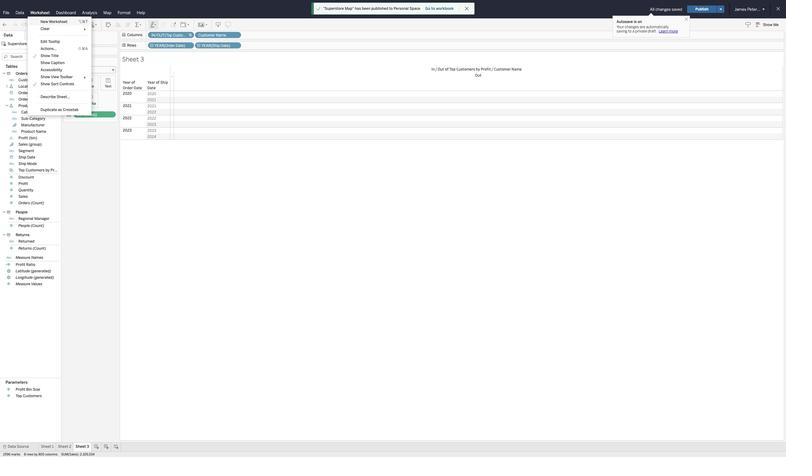 Task type: describe. For each thing, give the bounding box(es) containing it.
manager
[[34, 217, 49, 221]]

show for show me
[[763, 23, 773, 27]]

1 vertical spatial category
[[29, 117, 45, 121]]

go to workbook
[[425, 6, 454, 11]]

duplicate as crosstab
[[41, 108, 78, 112]]

2022, Year of Ship Date. Press Space to toggle selection. Press Escape to go back to the left margin. Use arrow keys to navigate headers text field
[[146, 115, 170, 121]]

returns for returns
[[16, 233, 30, 237]]

show view toolbar
[[41, 75, 73, 79]]

rows
[[127, 43, 136, 48]]

(bin)
[[29, 136, 37, 140]]

quantity
[[18, 188, 33, 193]]

sheet down rows
[[122, 55, 139, 63]]

2020, Year of Ship Date. Press Space to toggle selection. Press Escape to go back to the left margin. Use arrow keys to navigate headers text field
[[146, 91, 170, 97]]

datasource
[[28, 42, 48, 46]]

of
[[445, 67, 449, 72]]

draft.
[[648, 29, 657, 33]]

top for top customers by profit
[[18, 168, 25, 173]]

clear
[[41, 27, 50, 31]]

customers for top customers by profit
[[26, 168, 45, 173]]

Search text field
[[2, 53, 42, 60]]

mode
[[27, 162, 37, 166]]

toolbar
[[60, 75, 73, 79]]

1 vertical spatial worksheet
[[49, 20, 67, 24]]

download image
[[215, 22, 221, 28]]

text
[[105, 84, 111, 88]]

a
[[632, 29, 635, 33]]

filters
[[71, 49, 81, 53]]

learn more
[[659, 29, 678, 33]]

profit for profit
[[18, 182, 28, 186]]

measure names
[[16, 256, 43, 260]]

clear sheet image
[[88, 22, 98, 28]]

(count) for returns (count)
[[33, 247, 46, 251]]

undo image
[[2, 22, 8, 28]]

ship for ship mode
[[18, 162, 26, 166]]

analysis
[[82, 10, 97, 15]]

is
[[634, 20, 637, 24]]

(count) for orders (count)
[[31, 201, 44, 205]]

by for profit
[[46, 168, 50, 173]]

sales for sales
[[18, 195, 28, 199]]

parameters
[[6, 381, 28, 385]]

tables
[[6, 64, 18, 69]]

0 vertical spatial data
[[16, 10, 24, 15]]

0 horizontal spatial map
[[103, 10, 111, 15]]

in / out of top customers by profit  /  customer name
[[431, 67, 522, 72]]

publish
[[695, 7, 708, 11]]

Zuschuss Carroll, Customer Name. Press Space to toggle selection. Press Escape to go back to the left margin. Use arrow keys to navigate headers text field
[[781, 78, 782, 91]]

top customers
[[16, 394, 42, 399]]

show for show title show caption accessibility
[[41, 54, 50, 58]]

by for 800
[[34, 453, 38, 457]]

ratio
[[26, 263, 35, 267]]

new data source image
[[42, 22, 48, 28]]

describe sheet...
[[41, 95, 70, 99]]

longitude
[[16, 276, 33, 280]]

2596 marks
[[3, 453, 20, 457]]

sum(sales)
[[77, 113, 97, 117]]

0 vertical spatial customer name
[[198, 33, 226, 37]]

describe
[[41, 95, 56, 99]]

format
[[118, 10, 131, 15]]

replay animation image
[[21, 22, 28, 28]]

color
[[69, 84, 77, 88]]

date for ship date
[[27, 155, 35, 160]]

0 vertical spatial worksheet
[[30, 10, 50, 15]]

autosave is on
[[617, 20, 642, 24]]

2023, Year of Ship Date. Press Space to toggle selection. Press Escape to go back to the left margin. Use arrow keys to navigate headers text field
[[146, 121, 170, 127]]

1 horizontal spatial to
[[431, 6, 435, 11]]

columns
[[45, 453, 58, 457]]

names
[[31, 256, 43, 260]]

⇧⌘a
[[78, 47, 88, 51]]

regional
[[18, 217, 33, 221]]

profit (bin)
[[18, 136, 37, 140]]

1 horizontal spatial map
[[413, 6, 424, 12]]

2 horizontal spatial customer
[[494, 67, 511, 72]]

date for order date
[[29, 91, 37, 95]]

new worksheet image
[[66, 22, 74, 28]]

Out, In / Out of Top Customers by Profit. Press Space to toggle selection. Press Escape to go back to the left margin. Use arrow keys to navigate headers text field
[[174, 72, 783, 78]]

0
[[84, 49, 87, 53]]

2023, Year of Order Date. Press Space to toggle selection. Press Escape to go back to the left margin. Use arrow keys to navigate headers text field
[[121, 127, 146, 140]]

people for people
[[16, 210, 28, 215]]

data guide image
[[745, 21, 751, 28]]

swap rows and columns image
[[105, 22, 111, 28]]

(generated) for latitude (generated)
[[31, 269, 51, 274]]

publish button
[[687, 6, 717, 13]]

profit for profit ratio
[[16, 263, 25, 267]]

latitude (generated)
[[16, 269, 51, 274]]

sales (group)
[[18, 142, 42, 147]]

superstore datasource
[[8, 42, 48, 46]]

dashboard
[[56, 10, 76, 15]]

Hunter Lopez, Customer Name. Press Space to toggle selection. Press Escape to go back to the left margin. Use arrow keys to navigate headers text field
[[171, 78, 172, 91]]

2 / from the left
[[492, 67, 493, 72]]

marks. press enter to open the view data window.. use arrow keys to navigate data visualization elements. image
[[170, 91, 783, 140]]

measure values
[[16, 282, 42, 286]]

sub-
[[21, 117, 29, 121]]

order for order date
[[18, 91, 28, 95]]

order id
[[18, 97, 33, 102]]

show me
[[763, 23, 779, 27]]

view
[[51, 75, 59, 79]]

ship date
[[18, 155, 35, 160]]

location
[[18, 84, 33, 89]]

order date
[[18, 91, 37, 95]]

people for people (count)
[[18, 224, 30, 228]]

as
[[58, 108, 62, 112]]

private
[[635, 29, 647, 33]]

out
[[438, 67, 444, 72]]

has
[[355, 6, 361, 11]]

measure for measure names
[[16, 256, 30, 260]]

8
[[24, 453, 26, 457]]

1 horizontal spatial size
[[87, 84, 94, 88]]

1 horizontal spatial customer
[[198, 33, 215, 37]]

customers for top customers
[[23, 394, 42, 399]]

rows
[[27, 453, 34, 457]]

show view toolbar menu item
[[29, 74, 90, 81]]

1 / from the left
[[436, 67, 437, 72]]

changes for your
[[625, 25, 639, 29]]

clear menu item
[[29, 25, 90, 33]]

draft
[[372, 7, 381, 11]]

sheet left 2 on the bottom left of page
[[58, 445, 68, 449]]

space
[[410, 6, 420, 11]]

year(ship date)
[[201, 44, 230, 48]]

show me button
[[753, 20, 784, 29]]

duplicate image
[[78, 22, 84, 28]]

file
[[3, 10, 9, 15]]

detail
[[68, 102, 78, 106]]



Task type: vqa. For each thing, say whether or not it's contained in the screenshot.
Change Owner…
no



Task type: locate. For each thing, give the bounding box(es) containing it.
changes inside your changes are automatically saving to a private draft.
[[625, 25, 639, 29]]

1 vertical spatial orders
[[18, 201, 30, 205]]

all changes saved
[[650, 7, 682, 12]]

format workbook image
[[170, 22, 177, 28]]

In, In / Out of Top Customers by Profit. Press Space to toggle selection. Press Escape to go back to the left margin. Use arrow keys to navigate headers text field
[[170, 72, 174, 78]]

measure up profit ratio
[[16, 256, 30, 260]]

0 horizontal spatial size
[[33, 388, 40, 392]]

0 vertical spatial customer
[[198, 33, 215, 37]]

size right the bin
[[33, 388, 40, 392]]

(generated) up values
[[34, 276, 54, 280]]

1 vertical spatial order
[[18, 97, 28, 102]]

values
[[31, 282, 42, 286]]

superstore for superstore map
[[386, 6, 412, 12]]

show left sort
[[41, 82, 50, 86]]

1 horizontal spatial 3
[[140, 55, 144, 63]]

1 vertical spatial people
[[18, 224, 30, 228]]

pages
[[71, 33, 81, 37]]

1 measure from the top
[[16, 256, 30, 260]]

top down profit bin size
[[16, 394, 22, 399]]

sheet left 1
[[41, 445, 51, 449]]

title
[[51, 54, 59, 58]]

show left 'me'
[[763, 23, 773, 27]]

returns up returned
[[16, 233, 30, 237]]

customer up out, in / out of top customers by profit. press space to toggle selection. press escape to go back to the left margin. use arrow keys to navigate headers text box
[[494, 67, 511, 72]]

1 horizontal spatial changes
[[656, 7, 671, 12]]

/
[[436, 67, 437, 72], [492, 67, 493, 72]]

0 vertical spatial top
[[449, 67, 456, 72]]

show sort controls
[[41, 82, 74, 86]]

1 vertical spatial returns
[[18, 247, 32, 251]]

show inside menu item
[[41, 75, 50, 79]]

0 vertical spatial people
[[16, 210, 28, 215]]

ship
[[18, 155, 26, 160], [18, 162, 26, 166]]

ship for ship date
[[18, 155, 26, 160]]

product down order id at the left top of page
[[18, 104, 32, 108]]

to left a
[[628, 29, 632, 33]]

product name
[[21, 130, 46, 134]]

learn more link
[[657, 29, 678, 33]]

returned
[[18, 240, 35, 244]]

0 vertical spatial tooltip
[[48, 40, 60, 44]]

category
[[21, 110, 37, 115], [29, 117, 45, 121]]

me
[[773, 23, 779, 27]]

collapse image
[[56, 33, 60, 37]]

orders down tables at the top left of the page
[[16, 72, 28, 76]]

top for top customers
[[16, 394, 22, 399]]

"superstore map" has been published to personal space alert
[[323, 6, 420, 11]]

date) for year(ship date)
[[221, 44, 230, 48]]

success image
[[316, 6, 321, 11]]

size right color
[[87, 84, 94, 88]]

customer up the location
[[18, 78, 36, 82]]

columns
[[127, 33, 143, 37]]

1 horizontal spatial customer name
[[198, 33, 226, 37]]

0 vertical spatial size
[[87, 84, 94, 88]]

2021, Year of Order Date. Press Space to toggle selection. Press Escape to go back to the left margin. Use arrow keys to navigate headers text field
[[121, 103, 146, 115]]

id
[[29, 97, 33, 102]]

measure for measure values
[[16, 282, 30, 286]]

category up sub- at left
[[21, 110, 37, 115]]

0 horizontal spatial customer name
[[18, 78, 47, 82]]

3 down columns
[[140, 55, 144, 63]]

controls
[[59, 82, 74, 86]]

crosstab
[[63, 108, 78, 112]]

0 horizontal spatial customer
[[18, 78, 36, 82]]

1 vertical spatial measure
[[16, 282, 30, 286]]

in/out(top
[[151, 33, 172, 37]]

category up manufacturer
[[29, 117, 45, 121]]

sheet up sum(sales): 2,326,534
[[76, 445, 86, 449]]

1 date) from the left
[[176, 44, 185, 48]]

1 horizontal spatial superstore
[[386, 6, 412, 12]]

Sanjit Chand, Customer Name. Press Space to toggle selection. Press Escape to go back to the left margin. Use arrow keys to navigate headers text field
[[172, 78, 173, 91]]

product for product name
[[21, 130, 35, 134]]

sales for sales (group)
[[18, 142, 28, 147]]

1 vertical spatial date
[[27, 155, 35, 160]]

to for published
[[389, 6, 393, 11]]

data down undo icon in the left of the page
[[4, 33, 13, 37]]

1 order from the top
[[18, 91, 28, 95]]

(count) up names
[[33, 247, 46, 251]]

1 horizontal spatial date)
[[221, 44, 230, 48]]

1 vertical spatial product
[[21, 130, 35, 134]]

size
[[87, 84, 94, 88], [33, 388, 40, 392]]

(count) for people (count)
[[31, 224, 44, 228]]

customers down fit image
[[173, 33, 192, 37]]

james
[[735, 7, 746, 12]]

ship down segment
[[18, 155, 26, 160]]

returns for returns (count)
[[18, 247, 32, 251]]

2 date) from the left
[[221, 44, 230, 48]]

map"
[[345, 6, 354, 11]]

2 order from the top
[[18, 97, 28, 102]]

profit for profit bin size
[[16, 388, 25, 392]]

1 vertical spatial (generated)
[[34, 276, 54, 280]]

2 ship from the top
[[18, 162, 26, 166]]

sheet 1
[[41, 445, 54, 449]]

date up id
[[29, 91, 37, 95]]

"superstore
[[323, 6, 344, 11]]

analytics
[[28, 33, 46, 37]]

to use edit in desktop, save the workbook outside of personal space image
[[225, 22, 231, 28]]

800
[[38, 453, 44, 457]]

Aaron Bergman, Customer Name. Press Space to toggle selection. Press Escape to go back to the left margin. Use arrow keys to navigate headers text field
[[174, 78, 175, 91]]

sales up segment
[[18, 142, 28, 147]]

2023, Year of Ship Date. Press Space to toggle selection. Press Escape to go back to the left margin. Use arrow keys to navigate headers text field
[[146, 127, 170, 134]]

to for saving
[[628, 29, 632, 33]]

superstore up search text field
[[8, 42, 27, 46]]

2 sales from the top
[[18, 195, 28, 199]]

1 vertical spatial customer
[[494, 67, 511, 72]]

returns down returned
[[18, 247, 32, 251]]

more
[[669, 29, 678, 33]]

superstore right draft
[[386, 6, 412, 12]]

customers up out, in / out of top customers by profit. press space to toggle selection. press escape to go back to the left margin. use arrow keys to navigate headers text box
[[456, 67, 475, 72]]

0 horizontal spatial date)
[[176, 44, 185, 48]]

people (count)
[[18, 224, 44, 228]]

(group)
[[29, 142, 42, 147]]

longitude (generated)
[[16, 276, 54, 280]]

caption
[[51, 61, 65, 65]]

show inside button
[[763, 23, 773, 27]]

ship mode
[[18, 162, 37, 166]]

measure
[[16, 256, 30, 260], [16, 282, 30, 286]]

2 vertical spatial customer
[[18, 78, 36, 82]]

on
[[638, 20, 642, 24]]

show down actions...
[[41, 54, 50, 58]]

0 vertical spatial product
[[18, 104, 32, 108]]

name
[[216, 33, 226, 37], [512, 67, 522, 72], [37, 78, 47, 82], [36, 130, 46, 134]]

0 horizontal spatial sheet 3
[[76, 445, 89, 449]]

highlight image
[[150, 22, 157, 28]]

changes
[[656, 7, 671, 12], [625, 25, 639, 29]]

2021, Year of Ship Date. Press Space to toggle selection. Press Escape to go back to the left margin. Use arrow keys to navigate headers text field
[[146, 103, 170, 109]]

data source
[[8, 445, 29, 449]]

0 horizontal spatial changes
[[625, 25, 639, 29]]

all
[[650, 7, 655, 12]]

top customers by profit
[[18, 168, 60, 173]]

0 vertical spatial 3
[[140, 55, 144, 63]]

1 vertical spatial tooltip
[[85, 102, 96, 106]]

show title show caption accessibility
[[41, 54, 65, 72]]

learn
[[659, 29, 668, 33]]

data up 2596 marks
[[8, 445, 16, 449]]

by for profit)
[[192, 33, 196, 37]]

0 horizontal spatial to
[[389, 6, 393, 11]]

to inside your changes are automatically saving to a private draft.
[[628, 29, 632, 33]]

0 horizontal spatial tooltip
[[48, 40, 60, 44]]

profit for profit (bin)
[[18, 136, 28, 140]]

1 vertical spatial size
[[33, 388, 40, 392]]

bin
[[26, 388, 32, 392]]

by
[[192, 33, 196, 37], [476, 67, 480, 72], [46, 168, 50, 173], [34, 453, 38, 457]]

published
[[371, 6, 388, 11]]

people up regional
[[16, 210, 28, 215]]

show/hide cards image
[[198, 22, 208, 28]]

map up swap rows and columns icon
[[103, 10, 111, 15]]

date up mode
[[27, 155, 35, 160]]

orders
[[16, 72, 28, 76], [18, 201, 30, 205]]

1 horizontal spatial /
[[492, 67, 493, 72]]

product up the profit (bin)
[[21, 130, 35, 134]]

date
[[29, 91, 37, 95], [27, 155, 35, 160]]

in/out(top customers by profit)
[[151, 33, 208, 37]]

sheet 3 up sum(sales): 2,326,534
[[76, 445, 89, 449]]

0 vertical spatial category
[[21, 110, 37, 115]]

marks
[[11, 453, 20, 457]]

profit bin size
[[16, 388, 40, 392]]

1 ship from the top
[[18, 155, 26, 160]]

data
[[16, 10, 24, 15], [4, 33, 13, 37], [8, 445, 16, 449]]

help
[[137, 10, 145, 15]]

2
[[69, 445, 71, 449]]

ship down ship date
[[18, 162, 26, 166]]

superstore for superstore datasource
[[8, 42, 27, 46]]

sort ascending image
[[115, 22, 121, 28]]

order for order id
[[18, 97, 28, 102]]

edit tooltip
[[41, 40, 60, 44]]

sheet 3 down rows
[[122, 55, 144, 63]]

2 horizontal spatial to
[[628, 29, 632, 33]]

(count) down regional manager
[[31, 224, 44, 228]]

1 vertical spatial 3
[[87, 445, 89, 449]]

3
[[140, 55, 144, 63], [87, 445, 89, 449]]

/ right in
[[436, 67, 437, 72]]

1 horizontal spatial sheet 3
[[122, 55, 144, 63]]

tooltip up the sum(sales)
[[85, 102, 96, 106]]

data up replay animation image
[[16, 10, 24, 15]]

2024, Year of Ship Date. Press Space to toggle selection. Press Escape to go back to the left margin. Use arrow keys to navigate headers text field
[[146, 134, 170, 140]]

date) right year(ship
[[221, 44, 230, 48]]

1 vertical spatial top
[[18, 168, 25, 173]]

3 up 2,326,534
[[87, 445, 89, 449]]

sum(sales):
[[61, 453, 79, 457]]

people down regional
[[18, 224, 30, 228]]

worksheet up new
[[30, 10, 50, 15]]

0 horizontal spatial /
[[436, 67, 437, 72]]

2596
[[3, 453, 11, 457]]

0 vertical spatial (generated)
[[31, 269, 51, 274]]

filters · 0
[[71, 49, 87, 53]]

2 measure from the top
[[16, 282, 30, 286]]

product for product
[[18, 104, 32, 108]]

your
[[617, 25, 624, 29]]

returns (count)
[[18, 247, 46, 251]]

0 vertical spatial order
[[18, 91, 28, 95]]

fit image
[[180, 22, 190, 28]]

year(order
[[154, 44, 175, 48]]

0 horizontal spatial superstore
[[8, 42, 27, 46]]

sales down quantity
[[18, 195, 28, 199]]

0 vertical spatial changes
[[656, 7, 671, 12]]

edit
[[41, 40, 47, 44]]

1 horizontal spatial tooltip
[[85, 102, 96, 106]]

0 vertical spatial measure
[[16, 256, 30, 260]]

show for show sort controls
[[41, 82, 50, 86]]

profit ratio
[[16, 263, 35, 267]]

1 vertical spatial customer name
[[18, 78, 47, 82]]

0 vertical spatial (count)
[[31, 201, 44, 205]]

sort descending image
[[125, 22, 131, 28]]

(count) up regional manager
[[31, 201, 44, 205]]

redo image
[[12, 22, 18, 28]]

orders down quantity
[[18, 201, 30, 205]]

peterson
[[747, 7, 764, 12]]

profit
[[481, 67, 491, 72], [18, 136, 28, 140], [51, 168, 60, 173], [18, 182, 28, 186], [16, 263, 25, 267], [16, 388, 25, 392]]

1 vertical spatial changes
[[625, 25, 639, 29]]

changes right all
[[656, 7, 671, 12]]

to right go
[[431, 6, 435, 11]]

2022, Year of Ship Date. Press Space to toggle selection. Press Escape to go back to the left margin. Use arrow keys to navigate headers text field
[[146, 109, 170, 115]]

show for show view toolbar
[[41, 75, 50, 79]]

changes for all
[[656, 7, 671, 12]]

customer name up the location
[[18, 78, 47, 82]]

2021, Year of Ship Date. Press Space to toggle selection. Press Escape to go back to the left margin. Use arrow keys to navigate headers text field
[[146, 97, 170, 103]]

0 vertical spatial orders
[[16, 72, 28, 76]]

sheet 2
[[58, 445, 71, 449]]

1 vertical spatial sales
[[18, 195, 28, 199]]

1 sales from the top
[[18, 142, 28, 147]]

orders for orders
[[16, 72, 28, 76]]

0 vertical spatial date
[[29, 91, 37, 95]]

close image
[[684, 16, 689, 22]]

customer name up year(ship
[[198, 33, 226, 37]]

0 vertical spatial sheet 3
[[122, 55, 144, 63]]

in
[[431, 67, 435, 72]]

0 vertical spatial returns
[[16, 233, 30, 237]]

2020, Year of Order Date. Press Space to toggle selection. Press Escape to go back to the left margin. Use arrow keys to navigate headers text field
[[121, 91, 146, 103]]

workbook
[[436, 6, 454, 11]]

sub-category
[[21, 117, 45, 121]]

1 vertical spatial sheet 3
[[76, 445, 89, 449]]

(generated) up longitude (generated) at the bottom left of the page
[[31, 269, 51, 274]]

1 vertical spatial (count)
[[31, 224, 44, 228]]

date) down in/out(top customers by profit)
[[176, 44, 185, 48]]

top up discount
[[18, 168, 25, 173]]

measure down longitude
[[16, 282, 30, 286]]

tooltip down collapse 'icon'
[[48, 40, 60, 44]]

replay animation image
[[30, 23, 34, 26]]

1 vertical spatial data
[[4, 33, 13, 37]]

pause auto updates image
[[52, 22, 58, 28]]

to inside alert
[[389, 6, 393, 11]]

to left personal
[[389, 6, 393, 11]]

map left go
[[413, 6, 424, 12]]

worksheet up the clear menu item
[[49, 20, 67, 24]]

show up accessibility
[[41, 61, 50, 65]]

customers for in/out(top customers by profit)
[[173, 33, 192, 37]]

automatically
[[646, 25, 669, 29]]

segment
[[18, 149, 34, 153]]

order left id
[[18, 97, 28, 102]]

2 vertical spatial data
[[8, 445, 16, 449]]

2 vertical spatial (count)
[[33, 247, 46, 251]]

date) for year(order date)
[[176, 44, 185, 48]]

customers down the bin
[[23, 394, 42, 399]]

(generated) for longitude (generated)
[[34, 276, 54, 280]]

top right of at the right top of page
[[449, 67, 456, 72]]

0 vertical spatial sales
[[18, 142, 28, 147]]

2 vertical spatial top
[[16, 394, 22, 399]]

/ up out, in / out of top customers by profit. press space to toggle selection. press escape to go back to the left margin. use arrow keys to navigate headers text box
[[492, 67, 493, 72]]

⌥⌘t
[[78, 20, 88, 24]]

go to workbook link
[[425, 6, 454, 11]]

8 rows by 800 columns
[[24, 453, 58, 457]]

order
[[18, 91, 28, 95], [18, 97, 28, 102]]

0 vertical spatial ship
[[18, 155, 26, 160]]

show labels image
[[161, 22, 167, 28]]

0 horizontal spatial 3
[[87, 445, 89, 449]]

2022, Year of Order Date. Press Space to toggle selection. Press Escape to go back to the left margin. Use arrow keys to navigate headers text field
[[121, 115, 146, 127]]

customers down mode
[[26, 168, 45, 173]]

show down accessibility
[[41, 75, 50, 79]]

changes down autosave is on
[[625, 25, 639, 29]]

customer up year(ship
[[198, 33, 215, 37]]

people
[[16, 210, 28, 215], [18, 224, 30, 228]]

personal
[[394, 6, 409, 11]]

orders for orders (count)
[[18, 201, 30, 205]]

year(ship
[[201, 44, 220, 48]]

1 vertical spatial superstore
[[8, 42, 27, 46]]

1 vertical spatial ship
[[18, 162, 26, 166]]

0 vertical spatial superstore
[[386, 6, 412, 12]]

order up order id at the left top of page
[[18, 91, 28, 95]]

map
[[413, 6, 424, 12], [103, 10, 111, 15]]

discount
[[18, 175, 34, 180]]

james peterson
[[735, 7, 764, 12]]

totals image
[[135, 22, 142, 28]]



